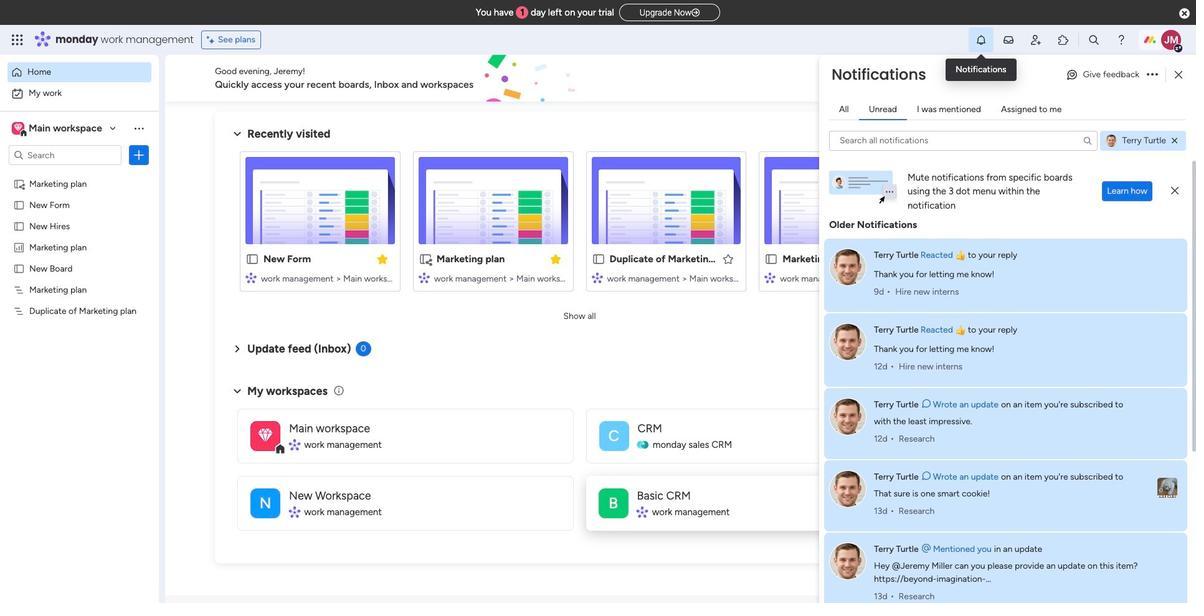 Task type: vqa. For each thing, say whether or not it's contained in the screenshot.
v2 search "icon"
no



Task type: describe. For each thing, give the bounding box(es) containing it.
2 remove from favorites image from the left
[[549, 253, 562, 265]]

notifications image
[[975, 34, 988, 46]]

0 vertical spatial shareable board image
[[13, 178, 25, 189]]

0 element
[[356, 342, 371, 356]]

templates image image
[[971, 119, 1136, 205]]

0 horizontal spatial workspace image
[[14, 122, 22, 135]]

1 vertical spatial option
[[7, 84, 151, 103]]

dapulse rightstroke image
[[692, 8, 700, 17]]

select product image
[[11, 34, 24, 46]]

workspace selection element
[[12, 121, 104, 137]]

help image
[[1116, 34, 1128, 46]]

0 vertical spatial option
[[7, 62, 151, 82]]

2 horizontal spatial workspace image
[[599, 488, 629, 518]]

close recently visited image
[[230, 127, 245, 141]]

help center element
[[960, 382, 1147, 432]]

options image
[[133, 149, 145, 161]]

quick search results list box
[[230, 141, 930, 307]]

component image
[[592, 272, 603, 283]]

v2 bolt switch image
[[1067, 71, 1074, 85]]



Task type: locate. For each thing, give the bounding box(es) containing it.
public board image
[[592, 252, 605, 266]]

options image
[[1147, 71, 1159, 79]]

workspace image
[[12, 122, 24, 135], [251, 421, 280, 451], [599, 421, 629, 451], [251, 488, 280, 518]]

search image
[[1083, 136, 1093, 146]]

1 horizontal spatial add to favorites image
[[896, 253, 908, 265]]

add to favorites image
[[722, 253, 735, 265], [896, 253, 908, 265]]

2 vertical spatial option
[[0, 172, 159, 175]]

Search in workspace field
[[26, 148, 104, 162]]

v2 user feedback image
[[970, 71, 979, 85]]

public board image
[[13, 199, 25, 211], [13, 220, 25, 232], [246, 252, 259, 266], [765, 252, 779, 266], [13, 262, 25, 274]]

terry turtle image
[[1105, 134, 1118, 147], [830, 249, 867, 286], [830, 323, 867, 361], [830, 398, 867, 435], [830, 470, 867, 508], [830, 543, 867, 580]]

1 vertical spatial shareable board image
[[419, 252, 432, 266]]

public dashboard image
[[13, 241, 25, 253]]

1 horizontal spatial shareable board image
[[419, 252, 432, 266]]

0 horizontal spatial shareable board image
[[13, 178, 25, 189]]

search everything image
[[1088, 34, 1101, 46]]

None search field
[[830, 131, 1098, 151]]

close my workspaces image
[[230, 384, 245, 399]]

1 horizontal spatial remove from favorites image
[[549, 253, 562, 265]]

invite members image
[[1030, 34, 1043, 46]]

1 horizontal spatial workspace image
[[258, 425, 273, 447]]

0 vertical spatial workspace image
[[14, 122, 22, 135]]

workspace options image
[[133, 122, 145, 134]]

2 vertical spatial workspace image
[[599, 488, 629, 518]]

remove from favorites image
[[376, 253, 389, 265], [549, 253, 562, 265]]

component image
[[419, 272, 430, 283]]

update feed image
[[1003, 34, 1015, 46]]

2 add to favorites image from the left
[[896, 253, 908, 265]]

monday marketplace image
[[1058, 34, 1070, 46]]

getting started element
[[960, 323, 1147, 372]]

dialog
[[820, 55, 1197, 603]]

1 remove from favorites image from the left
[[376, 253, 389, 265]]

give feedback image
[[1066, 69, 1079, 81]]

shareable board image
[[13, 178, 25, 189], [419, 252, 432, 266]]

1 vertical spatial workspace image
[[258, 425, 273, 447]]

list box
[[0, 170, 159, 490]]

contact sales element
[[960, 442, 1147, 492]]

jeremy miller image
[[1162, 30, 1182, 50]]

see plans image
[[207, 33, 218, 47]]

1 add to favorites image from the left
[[722, 253, 735, 265]]

0 horizontal spatial add to favorites image
[[722, 253, 735, 265]]

Search all notifications search field
[[830, 131, 1098, 151]]

0 horizontal spatial remove from favorites image
[[376, 253, 389, 265]]

open update feed (inbox) image
[[230, 342, 245, 356]]

dapulse close image
[[1180, 7, 1190, 20]]

option
[[7, 62, 151, 82], [7, 84, 151, 103], [0, 172, 159, 175]]

workspace image
[[14, 122, 22, 135], [258, 425, 273, 447], [599, 488, 629, 518]]



